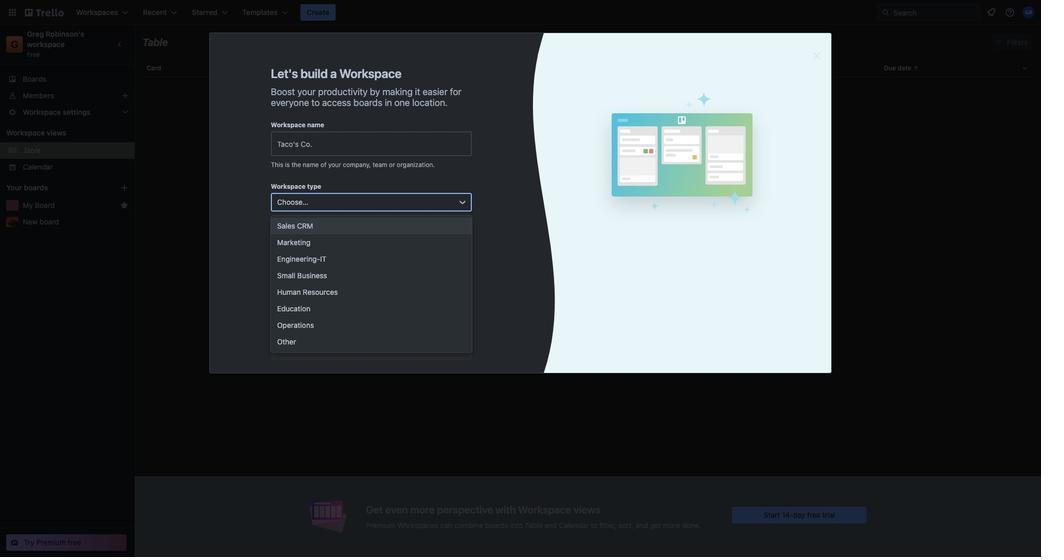 Task type: vqa. For each thing, say whether or not it's contained in the screenshot.
column header
yes



Task type: describe. For each thing, give the bounding box(es) containing it.
or
[[389, 161, 395, 169]]

easier
[[423, 87, 448, 97]]

0 horizontal spatial more
[[410, 504, 435, 516]]

workspace.
[[271, 321, 305, 328]]

it
[[320, 255, 327, 264]]

small business
[[277, 271, 327, 280]]

workspace description
[[271, 224, 343, 232]]

1 horizontal spatial free
[[807, 511, 821, 520]]

workspace views
[[6, 128, 66, 137]]

get for even
[[366, 504, 383, 516]]

type
[[307, 183, 321, 191]]

workspace navigation collapse icon image
[[113, 37, 127, 52]]

greg robinson's workspace free
[[27, 30, 86, 59]]

0 horizontal spatial views
[[47, 128, 66, 137]]

due
[[884, 64, 896, 72]]

the
[[292, 161, 301, 169]]

open information menu image
[[1005, 7, 1015, 18]]

your inside the boost your productivity by making it easier for everyone to access boards in one location.
[[297, 87, 316, 97]]

human resources
[[277, 288, 338, 297]]

try premium free
[[24, 539, 81, 548]]

start 14-day free trial
[[764, 511, 835, 520]]

my
[[23, 201, 33, 210]]

free
[[27, 51, 40, 59]]

free inside button
[[68, 539, 81, 548]]

a inside "get your members on board with a few words about your workspace."
[[369, 310, 372, 318]]

card button
[[142, 56, 419, 81]]

sales
[[277, 222, 295, 231]]

boost your productivity by making it easier for everyone to access boards in one location.
[[271, 87, 462, 108]]

marketing
[[277, 238, 311, 247]]

your
[[6, 183, 22, 192]]

table inside get even more perspective with workspace views premium workspaces can combine boards into table and calendar to filter, sort, and get more done.
[[525, 521, 543, 530]]

Our team organizes everything here. text field
[[271, 235, 472, 305]]

get your members on board with a few words about your workspace.
[[271, 310, 437, 328]]

start
[[764, 511, 780, 520]]

premium inside get even more perspective with workspace views premium workspaces can combine boards into table and calendar to filter, sort, and get more done.
[[366, 521, 396, 530]]

column header inside table
[[573, 60, 726, 77]]

starred icon image
[[120, 202, 128, 210]]

operations
[[277, 321, 314, 330]]

0 vertical spatial board
[[40, 218, 59, 226]]

card
[[147, 64, 161, 72]]

calendar link
[[23, 162, 128, 173]]

boards for get
[[485, 521, 508, 530]]

your boards
[[6, 183, 48, 192]]

one
[[394, 97, 410, 108]]

even
[[385, 504, 408, 516]]

into
[[510, 521, 523, 530]]

sort,
[[619, 521, 634, 530]]

workspace for workspace description
[[271, 224, 306, 232]]

on
[[327, 310, 334, 318]]

choose…
[[277, 198, 308, 207]]

premium inside button
[[36, 539, 66, 548]]

description
[[307, 224, 343, 232]]

it
[[415, 87, 420, 97]]

your right 'about'
[[424, 310, 437, 318]]

continue
[[356, 344, 387, 353]]

of
[[321, 161, 327, 169]]

your boards with 2 items element
[[6, 182, 105, 194]]

1 and from the left
[[545, 521, 557, 530]]

members
[[23, 91, 54, 100]]

workspace type
[[271, 183, 321, 191]]

engineering-
[[277, 255, 320, 264]]

0 horizontal spatial a
[[330, 66, 337, 81]]

perspective
[[437, 504, 493, 516]]

engineering-it
[[277, 255, 327, 264]]

company,
[[343, 161, 371, 169]]

2 and from the left
[[636, 521, 648, 530]]

start 14-day free trial link
[[732, 507, 867, 524]]

new board link
[[23, 217, 128, 227]]

Search field
[[890, 5, 981, 20]]

get even more perspective with workspace views premium workspaces can combine boards into table and calendar to filter, sort, and get more done.
[[366, 504, 701, 530]]

workspace inside get even more perspective with workspace views premium workspaces can combine boards into table and calendar to filter, sort, and get more done.
[[518, 504, 571, 516]]

1 horizontal spatial more
[[663, 521, 680, 530]]

members
[[298, 310, 325, 318]]

making
[[383, 87, 413, 97]]

for
[[450, 87, 462, 97]]

this is the name of your company, team or organization.
[[271, 161, 435, 169]]

search image
[[882, 8, 890, 17]]

1 vertical spatial name
[[303, 161, 319, 169]]

filters
[[1007, 38, 1028, 47]]

due date button
[[880, 56, 1033, 81]]

resources
[[303, 288, 338, 297]]

productivity
[[318, 87, 368, 97]]

combine
[[454, 521, 483, 530]]

to inside the boost your productivity by making it easier for everyone to access boards in one location.
[[311, 97, 320, 108]]

your right of on the top of page
[[328, 161, 341, 169]]

table link
[[23, 146, 128, 156]]

workspace name
[[271, 121, 324, 129]]

0 notifications image
[[985, 6, 998, 19]]

can
[[440, 521, 452, 530]]

members link
[[0, 88, 135, 104]]

create
[[307, 8, 330, 17]]

boards
[[23, 75, 46, 83]]

get
[[650, 521, 661, 530]]

14-
[[782, 511, 793, 520]]



Task type: locate. For each thing, give the bounding box(es) containing it.
name left of on the top of page
[[303, 161, 319, 169]]

day
[[793, 511, 805, 520]]

crm
[[297, 222, 313, 231]]

workspace up the choose…
[[271, 183, 306, 191]]

g link
[[6, 36, 23, 53]]

greg robinson (gregrobinson96) image
[[1023, 6, 1035, 19]]

greg
[[27, 30, 44, 38]]

business
[[297, 271, 327, 280]]

table down 'workspace views'
[[23, 146, 41, 155]]

0 horizontal spatial to
[[311, 97, 320, 108]]

table right into in the bottom of the page
[[525, 521, 543, 530]]

table
[[135, 56, 1041, 558]]

with left "few"
[[355, 310, 367, 318]]

done.
[[682, 521, 701, 530]]

organization.
[[397, 161, 435, 169]]

and right into in the bottom of the page
[[545, 521, 557, 530]]

board right on
[[336, 310, 353, 318]]

your up workspace.
[[283, 310, 296, 318]]

table up card
[[142, 36, 168, 48]]

try
[[24, 539, 34, 548]]

is
[[285, 161, 290, 169]]

this
[[271, 161, 283, 169]]

0 horizontal spatial with
[[355, 310, 367, 318]]

0 horizontal spatial calendar
[[23, 163, 53, 171]]

date
[[898, 64, 911, 72]]

workspace
[[339, 66, 402, 81], [271, 121, 306, 129], [6, 128, 45, 137], [271, 183, 306, 191], [271, 224, 306, 232], [518, 504, 571, 516]]

0 horizontal spatial and
[[545, 521, 557, 530]]

1 vertical spatial more
[[663, 521, 680, 530]]

0 horizontal spatial boards
[[24, 183, 48, 192]]

small
[[277, 271, 295, 280]]

1 horizontal spatial with
[[496, 504, 516, 516]]

0 vertical spatial premium
[[366, 521, 396, 530]]

create button
[[300, 4, 336, 21]]

1 vertical spatial premium
[[36, 539, 66, 548]]

1 vertical spatial get
[[366, 504, 383, 516]]

1 vertical spatial views
[[574, 504, 601, 516]]

get up workspace.
[[271, 310, 281, 318]]

views up table link on the top left of the page
[[47, 128, 66, 137]]

and
[[545, 521, 557, 530], [636, 521, 648, 530]]

workspace up marketing
[[271, 224, 306, 232]]

let's
[[271, 66, 298, 81]]

trial
[[823, 511, 835, 520]]

Table text field
[[142, 33, 168, 52]]

to inside get even more perspective with workspace views premium workspaces can combine boards into table and calendar to filter, sort, and get more done.
[[591, 521, 598, 530]]

add board image
[[120, 184, 128, 192]]

workspace up into in the bottom of the page
[[518, 504, 571, 516]]

0 vertical spatial calendar
[[23, 163, 53, 171]]

with inside get even more perspective with workspace views premium workspaces can combine boards into table and calendar to filter, sort, and get more done.
[[496, 504, 516, 516]]

boost
[[271, 87, 295, 97]]

everyone
[[271, 97, 309, 108]]

1 vertical spatial to
[[591, 521, 598, 530]]

access
[[322, 97, 351, 108]]

views
[[47, 128, 66, 137], [574, 504, 601, 516]]

1 vertical spatial table
[[23, 146, 41, 155]]

0 horizontal spatial premium
[[36, 539, 66, 548]]

human
[[277, 288, 301, 297]]

g
[[11, 38, 18, 50]]

other
[[277, 338, 296, 347]]

get inside get even more perspective with workspace views premium workspaces can combine boards into table and calendar to filter, sort, and get more done.
[[366, 504, 383, 516]]

free right 'try' at the left bottom of page
[[68, 539, 81, 548]]

1 horizontal spatial board
[[336, 310, 353, 318]]

1 horizontal spatial get
[[366, 504, 383, 516]]

2 vertical spatial table
[[525, 521, 543, 530]]

board
[[40, 218, 59, 226], [336, 310, 353, 318]]

boards left into in the bottom of the page
[[485, 521, 508, 530]]

my board link
[[23, 200, 116, 211]]

with up into in the bottom of the page
[[496, 504, 516, 516]]

filter,
[[600, 521, 617, 530]]

calendar left the filter, at right bottom
[[559, 521, 589, 530]]

1 horizontal spatial boards
[[354, 97, 382, 108]]

workspace for workspace views
[[6, 128, 45, 137]]

free right day at the right
[[807, 511, 821, 520]]

0 horizontal spatial free
[[68, 539, 81, 548]]

to left access
[[311, 97, 320, 108]]

column header
[[573, 60, 726, 77]]

0 horizontal spatial table
[[23, 146, 41, 155]]

sales crm
[[277, 222, 313, 231]]

row inside table
[[142, 56, 1033, 81]]

1 horizontal spatial a
[[369, 310, 372, 318]]

try premium free button
[[6, 535, 126, 552]]

views up the filter, at right bottom
[[574, 504, 601, 516]]

location.
[[412, 97, 448, 108]]

table containing card
[[135, 56, 1041, 558]]

with inside "get your members on board with a few words about your workspace."
[[355, 310, 367, 318]]

continue button
[[271, 336, 472, 361]]

1 vertical spatial a
[[369, 310, 372, 318]]

views inside get even more perspective with workspace views premium workspaces can combine boards into table and calendar to filter, sort, and get more done.
[[574, 504, 601, 516]]

and left get
[[636, 521, 648, 530]]

workspace down members
[[6, 128, 45, 137]]

0 vertical spatial to
[[311, 97, 320, 108]]

get left even
[[366, 504, 383, 516]]

new
[[23, 218, 38, 226]]

few
[[374, 310, 384, 318]]

Workspace name text field
[[271, 132, 472, 156]]

boards inside the boost your productivity by making it easier for everyone to access boards in one location.
[[354, 97, 382, 108]]

build
[[301, 66, 328, 81]]

0 horizontal spatial board
[[40, 218, 59, 226]]

2 horizontal spatial table
[[525, 521, 543, 530]]

1 vertical spatial with
[[496, 504, 516, 516]]

1 horizontal spatial premium
[[366, 521, 396, 530]]

boards up my board at the left of page
[[24, 183, 48, 192]]

premium
[[366, 521, 396, 530], [36, 539, 66, 548]]

a
[[330, 66, 337, 81], [369, 310, 372, 318]]

team
[[373, 161, 387, 169]]

board inside "get your members on board with a few words about your workspace."
[[336, 310, 353, 318]]

1 horizontal spatial and
[[636, 521, 648, 530]]

boards inside get even more perspective with workspace views premium workspaces can combine boards into table and calendar to filter, sort, and get more done.
[[485, 521, 508, 530]]

more right get
[[663, 521, 680, 530]]

row
[[142, 56, 1033, 81]]

workspace for workspace type
[[271, 183, 306, 191]]

name down access
[[307, 121, 324, 129]]

workspace for workspace name
[[271, 121, 306, 129]]

table inside table link
[[23, 146, 41, 155]]

premium down even
[[366, 521, 396, 530]]

row containing card
[[142, 56, 1033, 81]]

0 vertical spatial free
[[807, 511, 821, 520]]

1 vertical spatial calendar
[[559, 521, 589, 530]]

in
[[385, 97, 392, 108]]

0 vertical spatial more
[[410, 504, 435, 516]]

workspaces
[[397, 521, 438, 530]]

filters button
[[992, 34, 1031, 51]]

by
[[370, 87, 380, 97]]

new board
[[23, 218, 59, 226]]

get inside "get your members on board with a few words about your workspace."
[[271, 310, 281, 318]]

let's build a workspace
[[271, 66, 402, 81]]

my board
[[23, 201, 55, 210]]

boards for boost
[[354, 97, 382, 108]]

2 horizontal spatial boards
[[485, 521, 508, 530]]

workspace up by
[[339, 66, 402, 81]]

calendar inside get even more perspective with workspace views premium workspaces can combine boards into table and calendar to filter, sort, and get more done.
[[559, 521, 589, 530]]

with
[[355, 310, 367, 318], [496, 504, 516, 516]]

to
[[311, 97, 320, 108], [591, 521, 598, 530]]

boards link
[[0, 71, 135, 88]]

workspace
[[27, 40, 65, 49]]

get
[[271, 310, 281, 318], [366, 504, 383, 516]]

about
[[406, 310, 422, 318]]

1 vertical spatial board
[[336, 310, 353, 318]]

get for your
[[271, 310, 281, 318]]

boards left "in"
[[354, 97, 382, 108]]

greg robinson's workspace link
[[27, 30, 86, 49]]

to left the filter, at right bottom
[[591, 521, 598, 530]]

1 vertical spatial free
[[68, 539, 81, 548]]

more up workspaces
[[410, 504, 435, 516]]

board
[[35, 201, 55, 210]]

0 vertical spatial get
[[271, 310, 281, 318]]

your down build
[[297, 87, 316, 97]]

1 vertical spatial boards
[[24, 183, 48, 192]]

calendar up your boards
[[23, 163, 53, 171]]

board down board
[[40, 218, 59, 226]]

1 horizontal spatial views
[[574, 504, 601, 516]]

0 vertical spatial name
[[307, 121, 324, 129]]

due date
[[884, 64, 911, 72]]

2 vertical spatial boards
[[485, 521, 508, 530]]

1 horizontal spatial calendar
[[559, 521, 589, 530]]

primary element
[[0, 0, 1041, 25]]

name
[[307, 121, 324, 129], [303, 161, 319, 169]]

workspace down everyone
[[271, 121, 306, 129]]

0 horizontal spatial get
[[271, 310, 281, 318]]

education
[[277, 305, 310, 313]]

robinson's
[[46, 30, 84, 38]]

0 vertical spatial a
[[330, 66, 337, 81]]

1 horizontal spatial to
[[591, 521, 598, 530]]

0 vertical spatial table
[[142, 36, 168, 48]]

premium right 'try' at the left bottom of page
[[36, 539, 66, 548]]

0 vertical spatial boards
[[354, 97, 382, 108]]

a left "few"
[[369, 310, 372, 318]]

1 horizontal spatial table
[[142, 36, 168, 48]]

0 vertical spatial with
[[355, 310, 367, 318]]

a right build
[[330, 66, 337, 81]]

0 vertical spatial views
[[47, 128, 66, 137]]



